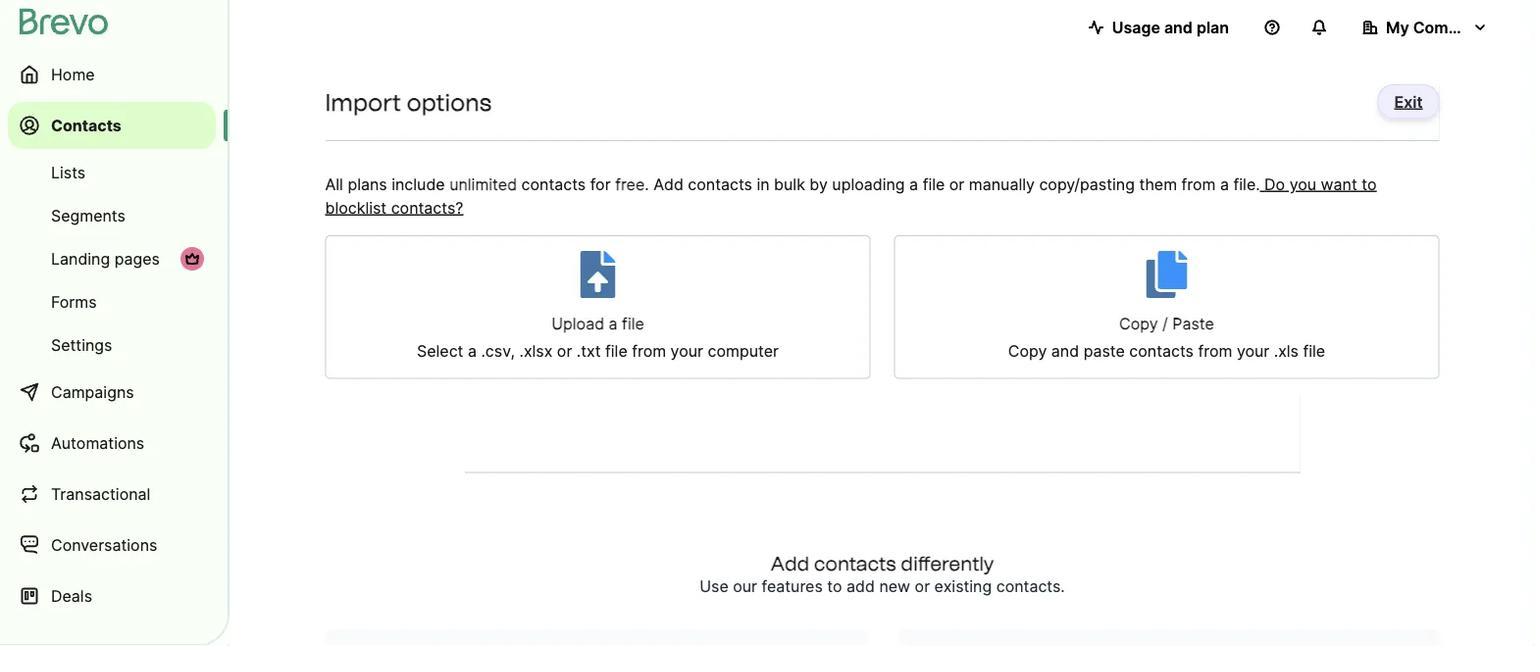 Task type: describe. For each thing, give the bounding box(es) containing it.
campaigns
[[51, 383, 134, 402]]

our
[[733, 577, 757, 596]]

from inside upload a file select a .csv, .xlsx or .txt file from your computer
[[632, 342, 666, 361]]

.xls
[[1274, 342, 1299, 361]]

automations link
[[8, 420, 216, 467]]

automations
[[51, 434, 144, 453]]

for
[[590, 175, 611, 194]]

segments link
[[8, 196, 216, 235]]

add
[[847, 577, 875, 596]]

to inside add contacts differently use our features to add new or existing contacts.
[[827, 577, 842, 596]]

.
[[645, 175, 649, 194]]

plans
[[348, 175, 387, 194]]

file right uploading at the top right of the page
[[923, 175, 945, 194]]

contacts inside copy / paste copy and paste contacts from your .xls file
[[1129, 342, 1194, 361]]

usage
[[1112, 18, 1160, 37]]

or inside add contacts differently use our features to add new or existing contacts.
[[915, 577, 930, 596]]

paste
[[1172, 314, 1214, 334]]

do you want to blocklist contacts?
[[325, 175, 1377, 217]]

and inside usage and plan button
[[1164, 18, 1193, 37]]

usage and plan button
[[1073, 8, 1245, 47]]

deals link
[[8, 573, 216, 620]]

contacts
[[51, 116, 121, 135]]

them
[[1139, 175, 1177, 194]]

conversations link
[[8, 522, 216, 569]]

contacts left in
[[688, 175, 752, 194]]

copy / paste copy and paste contacts from your .xls file
[[1008, 314, 1325, 361]]

uploading
[[832, 175, 905, 194]]

file inside copy / paste copy and paste contacts from your .xls file
[[1303, 342, 1325, 361]]

lists
[[51, 163, 86, 182]]

features
[[762, 577, 823, 596]]

contacts inside add contacts differently use our features to add new or existing contacts.
[[814, 552, 896, 575]]

file right the "upload"
[[622, 314, 644, 334]]

your inside upload a file select a .csv, .xlsx or .txt file from your computer
[[671, 342, 703, 361]]

upload
[[551, 314, 604, 334]]

a left .csv,
[[468, 342, 477, 361]]

add contacts differently use our features to add new or existing contacts.
[[700, 552, 1065, 596]]

bulk
[[774, 175, 805, 194]]

home
[[51, 65, 95, 84]]

manually
[[969, 175, 1035, 194]]

landing pages link
[[8, 239, 216, 279]]

do
[[1264, 175, 1285, 194]]

usage and plan
[[1112, 18, 1229, 37]]

from right them
[[1182, 175, 1216, 194]]

landing
[[51, 249, 110, 268]]

file right ".txt"
[[605, 342, 628, 361]]

home link
[[8, 51, 216, 98]]

existing
[[934, 577, 992, 596]]

1 vertical spatial copy
[[1008, 342, 1047, 361]]

my company button
[[1347, 8, 1504, 47]]

and inside copy / paste copy and paste contacts from your .xls file
[[1051, 342, 1079, 361]]

include
[[392, 175, 445, 194]]

my company
[[1386, 18, 1486, 37]]

unlimited
[[449, 175, 517, 194]]

company
[[1413, 18, 1486, 37]]

plan
[[1197, 18, 1229, 37]]

computer
[[708, 342, 779, 361]]

differently
[[901, 552, 994, 575]]

my
[[1386, 18, 1409, 37]]

select
[[417, 342, 463, 361]]

a right the "upload"
[[609, 314, 618, 334]]



Task type: locate. For each thing, give the bounding box(es) containing it.
0 horizontal spatial add
[[653, 175, 684, 194]]

settings
[[51, 335, 112, 355]]

and
[[1164, 18, 1193, 37], [1051, 342, 1079, 361]]

transactional link
[[8, 471, 216, 518]]

a right uploading at the top right of the page
[[909, 175, 918, 194]]

0 horizontal spatial or
[[557, 342, 572, 361]]

free
[[615, 175, 645, 194]]

copy left the /
[[1119, 314, 1158, 334]]

1 vertical spatial or
[[557, 342, 572, 361]]

contacts.
[[996, 577, 1065, 596]]

0 horizontal spatial and
[[1051, 342, 1079, 361]]

1 horizontal spatial and
[[1164, 18, 1193, 37]]

your left .xls
[[1237, 342, 1270, 361]]

forms link
[[8, 283, 216, 322]]

by
[[810, 175, 828, 194]]

and left plan
[[1164, 18, 1193, 37]]

want
[[1321, 175, 1357, 194]]

.xlsx
[[519, 342, 553, 361]]

a left file.
[[1220, 175, 1229, 194]]

or right the new on the bottom right of page
[[915, 577, 930, 596]]

0 horizontal spatial copy
[[1008, 342, 1047, 361]]

to inside "do you want to blocklist contacts?"
[[1362, 175, 1377, 194]]

segments
[[51, 206, 125, 225]]

.csv,
[[481, 342, 515, 361]]

/
[[1162, 314, 1168, 334]]

1 vertical spatial add
[[770, 552, 809, 575]]

transactional
[[51, 485, 150, 504]]

file
[[923, 175, 945, 194], [622, 314, 644, 334], [605, 342, 628, 361], [1303, 342, 1325, 361]]

forms
[[51, 292, 97, 311]]

contacts up add
[[814, 552, 896, 575]]

from down paste
[[1198, 342, 1232, 361]]

add
[[653, 175, 684, 194], [770, 552, 809, 575]]

0 vertical spatial or
[[949, 175, 965, 194]]

copy
[[1119, 314, 1158, 334], [1008, 342, 1047, 361]]

0 horizontal spatial your
[[671, 342, 703, 361]]

1 your from the left
[[671, 342, 703, 361]]

paste
[[1084, 342, 1125, 361]]

1 vertical spatial and
[[1051, 342, 1079, 361]]

blocklist
[[325, 198, 387, 217]]

all plans include unlimited contacts for free . add contacts in bulk by uploading a file or manually copy/pasting them from a file.
[[325, 175, 1260, 194]]

1 horizontal spatial add
[[770, 552, 809, 575]]

you
[[1290, 175, 1316, 194]]

contacts left for
[[521, 175, 586, 194]]

contacts?
[[391, 198, 463, 217]]

to left add
[[827, 577, 842, 596]]

to right want
[[1362, 175, 1377, 194]]

add right .
[[653, 175, 684, 194]]

.txt
[[577, 342, 601, 361]]

2 horizontal spatial or
[[949, 175, 965, 194]]

contacts
[[521, 175, 586, 194], [688, 175, 752, 194], [1129, 342, 1194, 361], [814, 552, 896, 575]]

to
[[1362, 175, 1377, 194], [827, 577, 842, 596]]

0 vertical spatial to
[[1362, 175, 1377, 194]]

1 horizontal spatial or
[[915, 577, 930, 596]]

from inside copy / paste copy and paste contacts from your .xls file
[[1198, 342, 1232, 361]]

or left manually
[[949, 175, 965, 194]]

exit
[[1394, 92, 1423, 111]]

1 horizontal spatial copy
[[1119, 314, 1158, 334]]

upload a file select a .csv, .xlsx or .txt file from your computer
[[417, 314, 779, 361]]

2 your from the left
[[1237, 342, 1270, 361]]

and left paste
[[1051, 342, 1079, 361]]

settings link
[[8, 326, 216, 365]]

your inside copy / paste copy and paste contacts from your .xls file
[[1237, 342, 1270, 361]]

lists link
[[8, 153, 216, 192]]

your
[[671, 342, 703, 361], [1237, 342, 1270, 361]]

1 horizontal spatial to
[[1362, 175, 1377, 194]]

copy/pasting
[[1039, 175, 1135, 194]]

a
[[909, 175, 918, 194], [1220, 175, 1229, 194], [609, 314, 618, 334], [468, 342, 477, 361]]

contacts down the /
[[1129, 342, 1194, 361]]

copy left paste
[[1008, 342, 1047, 361]]

file right .xls
[[1303, 342, 1325, 361]]

2 vertical spatial or
[[915, 577, 930, 596]]

import
[[325, 88, 401, 116]]

import options
[[325, 88, 492, 116]]

contacts link
[[8, 102, 216, 149]]

or inside upload a file select a .csv, .xlsx or .txt file from your computer
[[557, 342, 572, 361]]

campaigns link
[[8, 369, 216, 416]]

your left "computer" at the bottom of the page
[[671, 342, 703, 361]]

pages
[[114, 249, 160, 268]]

deals
[[51, 587, 92, 606]]

options
[[407, 88, 492, 116]]

exit link
[[1378, 84, 1439, 119]]

in
[[757, 175, 770, 194]]

0 vertical spatial and
[[1164, 18, 1193, 37]]

0 horizontal spatial to
[[827, 577, 842, 596]]

1 vertical spatial to
[[827, 577, 842, 596]]

or
[[949, 175, 965, 194], [557, 342, 572, 361], [915, 577, 930, 596]]

left___rvooi image
[[184, 251, 200, 267]]

from right ".txt"
[[632, 342, 666, 361]]

from
[[1182, 175, 1216, 194], [632, 342, 666, 361], [1198, 342, 1232, 361]]

file.
[[1233, 175, 1260, 194]]

0 vertical spatial add
[[653, 175, 684, 194]]

landing pages
[[51, 249, 160, 268]]

use
[[700, 577, 729, 596]]

add inside add contacts differently use our features to add new or existing contacts.
[[770, 552, 809, 575]]

or left ".txt"
[[557, 342, 572, 361]]

add up features
[[770, 552, 809, 575]]

1 horizontal spatial your
[[1237, 342, 1270, 361]]

0 vertical spatial copy
[[1119, 314, 1158, 334]]

all
[[325, 175, 343, 194]]

new
[[879, 577, 910, 596]]

conversations
[[51, 536, 157, 555]]



Task type: vqa. For each thing, say whether or not it's contained in the screenshot.
bottommost and
yes



